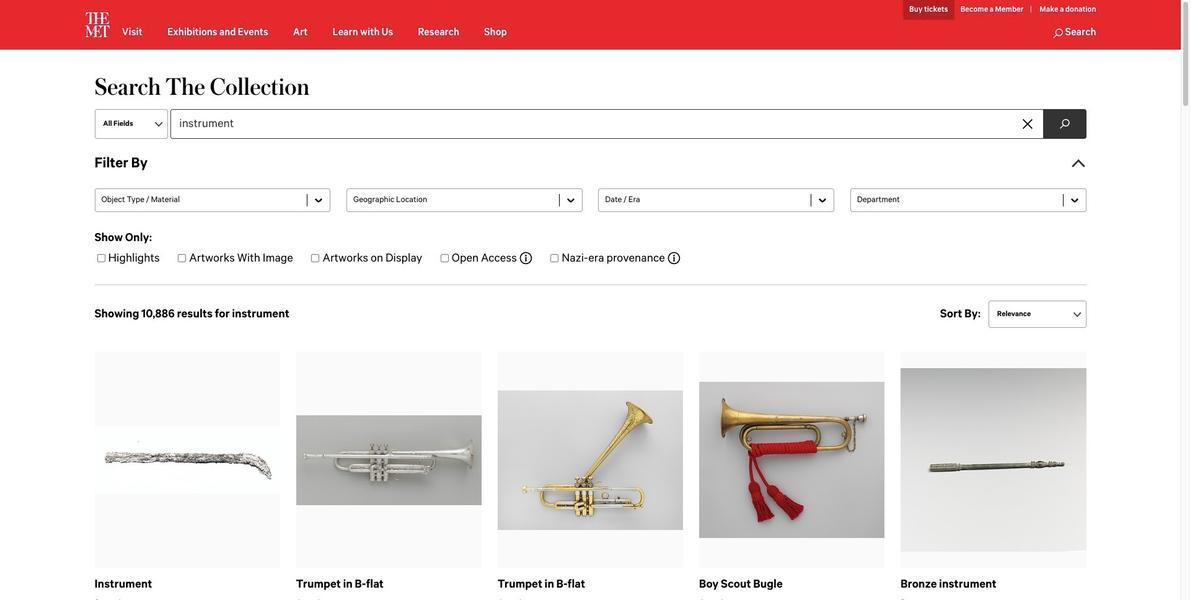 Task type: locate. For each thing, give the bounding box(es) containing it.
None checkbox
[[97, 254, 105, 262], [178, 254, 186, 262], [312, 254, 320, 262], [551, 254, 559, 262], [97, 254, 105, 262], [178, 254, 186, 262], [312, 254, 320, 262], [551, 254, 559, 262]]

None checkbox
[[441, 254, 449, 262]]



Task type: vqa. For each thing, say whether or not it's contained in the screenshot.
"Woman in Blue" by William H. Johnson image
no



Task type: describe. For each thing, give the bounding box(es) containing it.
search submit image
[[1060, 119, 1070, 129]]

Search all fields search field
[[171, 110, 1044, 138]]



